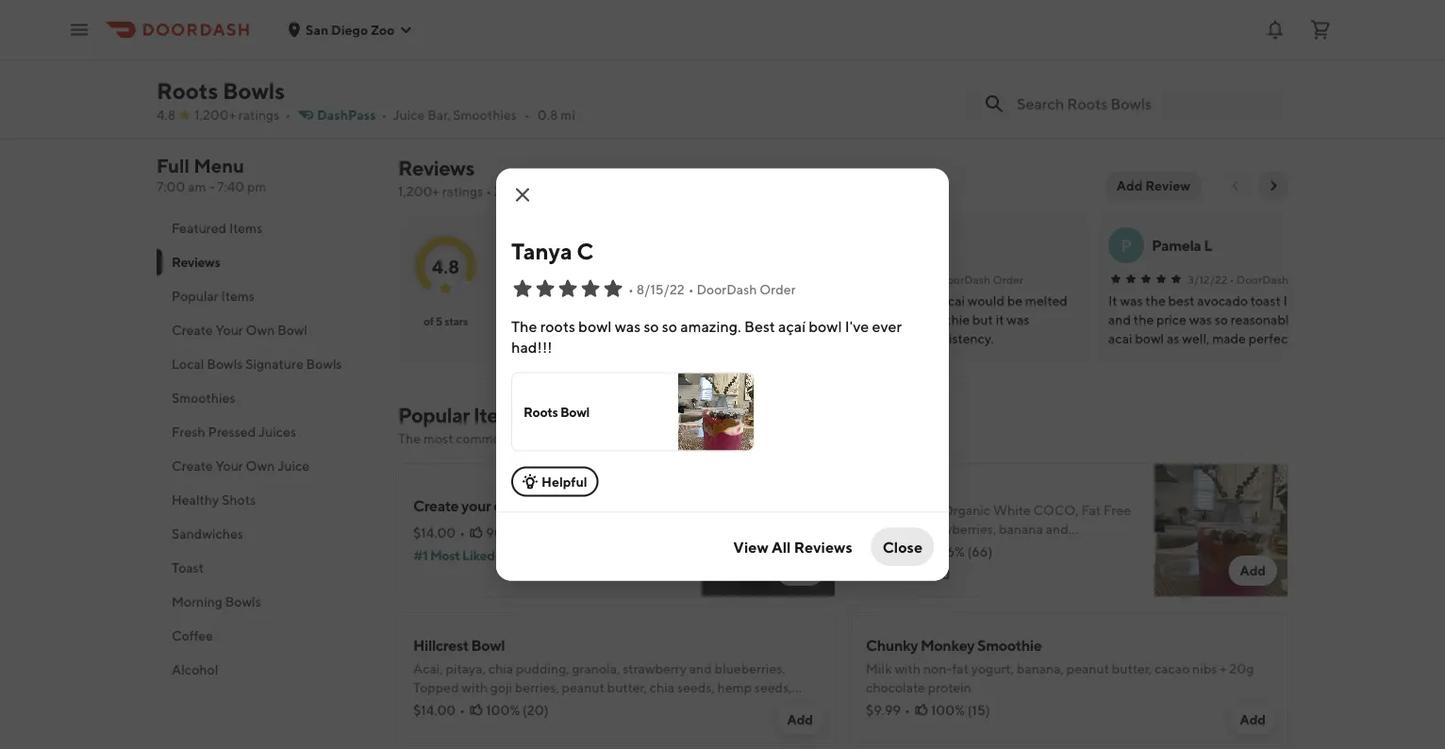 Task type: locate. For each thing, give the bounding box(es) containing it.
chia down strawberry
[[650, 680, 675, 695]]

items down pm
[[229, 220, 262, 236]]

$9.99 •
[[866, 702, 910, 718]]

popular up most
[[398, 403, 470, 427]]

1 horizontal spatial juice
[[393, 107, 425, 123]]

t
[[525, 235, 535, 255]]

buster
[[1171, 61, 1215, 79]]

am
[[188, 179, 206, 194]]

bowl
[[402, 82, 434, 100], [525, 497, 557, 515]]

2 vertical spatial items
[[473, 403, 525, 427]]

1 vertical spatial butter,
[[607, 680, 647, 695]]

create inside create your own bowl $14.00
[[402, 61, 447, 79]]

1 vertical spatial smoothie
[[977, 636, 1042, 654]]

1 vertical spatial bowl
[[525, 497, 557, 515]]

with inside the chunky monkey smoothie milk with non-fat yogurt, banana, peanut butter, cacao nibs + 20g chocolate protein
[[895, 661, 921, 676]]

bowls for local bowls signature bowls
[[207, 356, 243, 372]]

3 • doordash order from the left
[[1230, 273, 1322, 286]]

2 horizontal spatial juice
[[1218, 61, 1253, 79]]

peanut down the granola, on the bottom left of page
[[562, 680, 605, 695]]

popular up create your own bowl
[[172, 288, 219, 304]]

1 vertical spatial roots bowl button
[[511, 372, 755, 451]]

your
[[450, 61, 480, 79], [461, 497, 491, 515]]

0 horizontal spatial reviews
[[172, 254, 220, 270]]

juice left bar,
[[393, 107, 425, 123]]

0 horizontal spatial bowl
[[402, 82, 434, 100]]

0 vertical spatial reviews
[[398, 156, 474, 180]]

0 vertical spatial own
[[482, 61, 511, 79]]

bowls up 1,200+ ratings •
[[223, 77, 285, 104]]

roots inside roots smoothie button
[[849, 61, 888, 79]]

tanya c down reviews
[[511, 238, 594, 265]]

1 vertical spatial toast
[[172, 560, 204, 575]]

tanya c dialog
[[496, 168, 949, 581]]

$14.00 • down topped
[[413, 702, 465, 718]]

1 horizontal spatial toast
[[742, 61, 778, 79]]

1 vertical spatial your
[[215, 458, 243, 474]]

1 horizontal spatial 100%
[[931, 702, 965, 718]]

create your own bowl image
[[702, 463, 836, 597]]

0 horizontal spatial popular
[[172, 288, 219, 304]]

1 vertical spatial reviews
[[172, 254, 220, 270]]

topped
[[413, 680, 459, 695]]

•
[[285, 107, 291, 123], [382, 107, 387, 123], [524, 107, 530, 123], [486, 183, 491, 199], [635, 273, 639, 286], [932, 273, 936, 286], [1230, 273, 1235, 286], [628, 281, 634, 297], [688, 281, 694, 297], [460, 525, 465, 541], [913, 544, 918, 559], [460, 702, 465, 718], [905, 702, 910, 718]]

1 horizontal spatial 8/15/22
[[636, 281, 685, 297]]

0 vertical spatial roots bowl button
[[547, 0, 696, 114]]

1 horizontal spatial smoothie
[[977, 636, 1042, 654]]

close button
[[871, 528, 934, 566]]

roots bowl up ordered
[[524, 404, 590, 419]]

0 vertical spatial with
[[895, 661, 921, 676]]

own down fresh pressed juices button
[[246, 458, 275, 474]]

liked down 96%
[[918, 567, 950, 582]]

$14.00 • for 100% (20)
[[413, 702, 465, 718]]

1 vertical spatial own
[[246, 458, 275, 474]]

seeds, left hemp on the bottom
[[677, 680, 715, 695]]

1 horizontal spatial liked
[[918, 567, 950, 582]]

$14.00 up reviews link at top left
[[402, 106, 445, 122]]

own up local bowls signature bowls
[[246, 322, 275, 338]]

1 horizontal spatial butter,
[[1112, 661, 1152, 676]]

agave.
[[598, 699, 636, 714]]

tanya right t
[[556, 236, 595, 254]]

your for create your own bowl
[[461, 497, 491, 515]]

seeds, down blueberries.
[[755, 680, 792, 695]]

toast inside button
[[742, 61, 778, 79]]

smoothies up fresh
[[172, 390, 235, 406]]

and right items
[[607, 431, 630, 446]]

1 horizontal spatial bowl
[[525, 497, 557, 515]]

create for create your own bowl
[[413, 497, 459, 515]]

1 own from the top
[[246, 322, 275, 338]]

1 vertical spatial own
[[494, 497, 522, 515]]

0 horizontal spatial and
[[572, 699, 595, 714]]

berries,
[[515, 680, 559, 695]]

mi
[[560, 107, 575, 123]]

0 horizontal spatial toast
[[172, 560, 204, 575]]

$14.00 down bankers
[[998, 85, 1041, 101]]

your up juice bar, smoothies • 0.8 mi
[[450, 61, 480, 79]]

$14.00 for 100% (20)
[[413, 702, 456, 718]]

with inside hillcrest bowl acai, pitaya, chia pudding, granola, strawberry and blueberries. topped with goji berries, peanut butter, chia seeds, hemp seeds, organic shredded coconut and agave.
[[462, 680, 488, 695]]

and right strawberry
[[689, 661, 712, 676]]

(20)
[[523, 702, 548, 718]]

reviews inside reviews 1,200+ ratings • 21 public reviews
[[398, 156, 474, 180]]

2 horizontal spatial reviews
[[794, 538, 853, 556]]

1 horizontal spatial • doordash order
[[932, 273, 1024, 286]]

items up commonly
[[473, 403, 525, 427]]

reviews right all
[[794, 538, 853, 556]]

20g
[[1229, 661, 1254, 676]]

2 horizontal spatial and
[[689, 661, 712, 676]]

$9.99 inside flu buster juice $9.99
[[1147, 85, 1182, 101]]

0 vertical spatial smoothies
[[453, 107, 517, 123]]

1 horizontal spatial $9.99
[[1147, 85, 1182, 101]]

hill
[[1055, 61, 1077, 79]]

reviews inside button
[[794, 538, 853, 556]]

1 100% from the left
[[486, 702, 520, 718]]

peanut right banana,
[[1067, 661, 1109, 676]]

bowl
[[593, 61, 626, 79], [1080, 61, 1113, 79], [277, 322, 308, 338], [560, 404, 590, 419], [471, 636, 505, 654]]

add button
[[1229, 10, 1277, 41], [1229, 556, 1277, 586], [776, 705, 825, 735], [1229, 705, 1277, 735]]

1 vertical spatial $14.00 •
[[866, 544, 918, 559]]

0 vertical spatial toast
[[742, 61, 778, 79]]

90%
[[486, 525, 514, 541]]

-
[[209, 179, 215, 194]]

1 your from the top
[[215, 322, 243, 338]]

your
[[215, 322, 243, 338], [215, 458, 243, 474]]

+
[[1220, 661, 1227, 676]]

0 vertical spatial own
[[246, 322, 275, 338]]

hillcrest
[[413, 636, 469, 654]]

1 vertical spatial ratings
[[442, 183, 483, 199]]

and
[[607, 431, 630, 446], [689, 661, 712, 676], [572, 699, 595, 714]]

1 horizontal spatial reviews
[[398, 156, 474, 180]]

non-
[[923, 661, 952, 676]]

own for bowl
[[246, 322, 275, 338]]

view
[[733, 538, 769, 556]]

items up create your own bowl
[[221, 288, 255, 304]]

1 vertical spatial 1,200+
[[398, 183, 440, 199]]

bowls down 'toast' button
[[225, 594, 261, 609]]

reviews down bar,
[[398, 156, 474, 180]]

roots smoothie
[[849, 61, 956, 79]]

$9.99 down chocolate on the right bottom of the page
[[866, 702, 901, 718]]

$14.00 • for 96% (66)
[[866, 544, 918, 559]]

own inside create your own bowl $14.00
[[482, 61, 511, 79]]

c
[[597, 236, 608, 254], [577, 238, 594, 265]]

1 vertical spatial smoothies
[[172, 390, 235, 406]]

most right the #2
[[885, 567, 915, 582]]

with up chocolate on the right bottom of the page
[[895, 661, 921, 676]]

0 horizontal spatial smoothies
[[172, 390, 235, 406]]

0 horizontal spatial c
[[577, 238, 594, 265]]

most right the #1
[[430, 548, 460, 563]]

2 vertical spatial reviews
[[794, 538, 853, 556]]

bowls for roots bowls
[[223, 77, 285, 104]]

and left agave.
[[572, 699, 595, 714]]

create up healthy
[[172, 458, 213, 474]]

96% (66)
[[939, 544, 993, 559]]

smoothies right bar,
[[453, 107, 517, 123]]

$14.00
[[998, 85, 1041, 101], [402, 106, 445, 122], [413, 525, 456, 541], [866, 544, 909, 559], [413, 702, 456, 718]]

0 vertical spatial $9.99
[[1147, 85, 1182, 101]]

100% down goji
[[486, 702, 520, 718]]

ratings down roots bowls
[[239, 107, 279, 123]]

1 horizontal spatial seeds,
[[755, 680, 792, 695]]

ordered
[[521, 431, 569, 446]]

0 vertical spatial roots bowl image
[[678, 373, 754, 450]]

with down pitaya,
[[462, 680, 488, 695]]

$9.99 down the flu
[[1147, 85, 1182, 101]]

4.8 up of 5 stars in the left top of the page
[[432, 255, 460, 277]]

your up the 90%
[[461, 497, 491, 515]]

your down popular items
[[215, 322, 243, 338]]

liked for #1 most liked
[[462, 548, 495, 563]]

8/15/22
[[592, 273, 633, 286], [636, 281, 685, 297]]

featured items
[[172, 220, 262, 236]]

strawberry
[[623, 661, 687, 676]]

pudding,
[[516, 661, 570, 676]]

roots inside roots toast button
[[700, 61, 739, 79]]

granola,
[[572, 661, 620, 676]]

tanya c
[[556, 236, 608, 254], [511, 238, 594, 265]]

reviews for reviews 1,200+ ratings • 21 public reviews
[[398, 156, 474, 180]]

ratings inside reviews 1,200+ ratings • 21 public reviews
[[442, 183, 483, 199]]

0 vertical spatial most
[[430, 548, 460, 563]]

shredded
[[461, 699, 518, 714]]

1 vertical spatial roots bowl image
[[1155, 463, 1289, 597]]

1 vertical spatial your
[[461, 497, 491, 515]]

0 vertical spatial liked
[[462, 548, 495, 563]]

items
[[229, 220, 262, 236], [221, 288, 255, 304], [473, 403, 525, 427]]

Item Search search field
[[1017, 93, 1274, 114]]

juice
[[1218, 61, 1253, 79], [393, 107, 425, 123], [277, 458, 310, 474]]

smoothies
[[453, 107, 517, 123], [172, 390, 235, 406]]

0 horizontal spatial $9.99
[[866, 702, 901, 718]]

3/12/22
[[1188, 273, 1228, 286]]

$14.00 up the #1
[[413, 525, 456, 541]]

your inside create your own bowl $14.00
[[450, 61, 480, 79]]

2 vertical spatial juice
[[277, 458, 310, 474]]

create up bar,
[[402, 61, 447, 79]]

your down pressed
[[215, 458, 243, 474]]

juice right 'buster'
[[1218, 61, 1253, 79]]

acai,
[[413, 661, 443, 676]]

roots bowls
[[157, 77, 285, 104]]

alcohol button
[[157, 653, 375, 687]]

1 vertical spatial items
[[221, 288, 255, 304]]

milk
[[866, 661, 892, 676]]

1 • doordash order from the left
[[635, 273, 727, 286]]

tanya
[[556, 236, 595, 254], [511, 238, 572, 265]]

1 horizontal spatial 1,200+
[[398, 183, 440, 199]]

butter, left the cacao
[[1112, 661, 1152, 676]]

0 horizontal spatial 100%
[[486, 702, 520, 718]]

1,200+ down roots bowls
[[194, 107, 236, 123]]

most
[[423, 431, 453, 446]]

own
[[246, 322, 275, 338], [246, 458, 275, 474]]

tanya down 'close undefined' icon
[[511, 238, 572, 265]]

smoothies button
[[157, 381, 375, 415]]

0 horizontal spatial 1,200+
[[194, 107, 236, 123]]

$14.00 up the #2
[[866, 544, 909, 559]]

bowls for morning bowls
[[225, 594, 261, 609]]

0 horizontal spatial butter,
[[607, 680, 647, 695]]

peanut
[[1067, 661, 1109, 676], [562, 680, 605, 695]]

0 horizontal spatial juice
[[277, 458, 310, 474]]

open menu image
[[68, 18, 91, 41]]

bowl inside create your own bowl $14.00
[[402, 82, 434, 100]]

1 vertical spatial chia
[[650, 680, 675, 695]]

commonly
[[456, 431, 519, 446]]

0 vertical spatial and
[[607, 431, 630, 446]]

of 5 stars
[[424, 314, 468, 327]]

4.8 up full
[[157, 107, 176, 123]]

juice down juices at the left
[[277, 458, 310, 474]]

0 vertical spatial bowl
[[402, 82, 434, 100]]

items for popular items the most commonly ordered items and dishes from this store
[[473, 403, 525, 427]]

tanya inside tanya c "dialog"
[[511, 238, 572, 265]]

sandwiches button
[[157, 517, 375, 551]]

bowl inside the bankers hill bowl $14.00
[[1080, 61, 1113, 79]]

roots bowl image inside button
[[678, 373, 754, 450]]

full menu 7:00 am - 7:40 pm
[[157, 155, 267, 194]]

0 horizontal spatial smoothie
[[891, 61, 956, 79]]

8/15/22 inside tanya c "dialog"
[[636, 281, 685, 297]]

0 horizontal spatial 8/15/22
[[592, 273, 633, 286]]

bowl up (84)
[[525, 497, 557, 515]]

order
[[696, 273, 727, 286], [993, 273, 1024, 286], [1291, 273, 1322, 286], [760, 281, 796, 297]]

own for create your own bowl $14.00
[[482, 61, 511, 79]]

1 horizontal spatial with
[[895, 661, 921, 676]]

1 vertical spatial roots bowl
[[524, 404, 590, 419]]

tanya c inside "dialog"
[[511, 238, 594, 265]]

own up juice bar, smoothies • 0.8 mi
[[482, 61, 511, 79]]

$14.00 down topped
[[413, 702, 456, 718]]

toast
[[742, 61, 778, 79], [172, 560, 204, 575]]

2 horizontal spatial • doordash order
[[1230, 273, 1322, 286]]

0 horizontal spatial 4.8
[[157, 107, 176, 123]]

1 vertical spatial popular
[[398, 403, 470, 427]]

chia up goji
[[488, 661, 513, 676]]

butter,
[[1112, 661, 1152, 676], [607, 680, 647, 695]]

most for #1
[[430, 548, 460, 563]]

flu
[[1147, 61, 1169, 79]]

1,200+ inside reviews 1,200+ ratings • 21 public reviews
[[398, 183, 440, 199]]

0 horizontal spatial liked
[[462, 548, 495, 563]]

0 vertical spatial $14.00 •
[[413, 525, 465, 541]]

0 vertical spatial ratings
[[239, 107, 279, 123]]

1 horizontal spatial chia
[[650, 680, 675, 695]]

bowl up bar,
[[402, 82, 434, 100]]

featured
[[172, 220, 227, 236]]

0 horizontal spatial roots bowl image
[[678, 373, 754, 450]]

0 horizontal spatial ratings
[[239, 107, 279, 123]]

view all reviews
[[733, 538, 853, 556]]

popular inside popular items the most commonly ordered items and dishes from this store
[[398, 403, 470, 427]]

bowls right local
[[207, 356, 243, 372]]

0 horizontal spatial most
[[430, 548, 460, 563]]

1,200+ down reviews link at top left
[[398, 183, 440, 199]]

chocolate
[[866, 680, 925, 695]]

0 horizontal spatial seeds,
[[677, 680, 715, 695]]

100% down protein
[[931, 702, 965, 718]]

c inside "dialog"
[[577, 238, 594, 265]]

ratings down reviews link at top left
[[442, 183, 483, 199]]

l
[[1204, 236, 1213, 254]]

2 own from the top
[[246, 458, 275, 474]]

protein
[[928, 680, 971, 695]]

0 horizontal spatial peanut
[[562, 680, 605, 695]]

0 vertical spatial peanut
[[1067, 661, 1109, 676]]

2 vertical spatial $14.00 •
[[413, 702, 465, 718]]

popular inside button
[[172, 288, 219, 304]]

0 vertical spatial smoothie
[[891, 61, 956, 79]]

roots bowl up mi
[[551, 61, 626, 79]]

$14.00 • up #1 most liked
[[413, 525, 465, 541]]

public
[[509, 183, 546, 199]]

0 vertical spatial juice
[[1218, 61, 1253, 79]]

healthy
[[172, 492, 219, 508]]

nibs
[[1193, 661, 1217, 676]]

order inside tanya c "dialog"
[[760, 281, 796, 297]]

reviews
[[549, 183, 594, 199]]

0 horizontal spatial • doordash order
[[635, 273, 727, 286]]

create up local
[[172, 322, 213, 338]]

create your own bowl button
[[157, 313, 375, 347]]

1 horizontal spatial peanut
[[1067, 661, 1109, 676]]

own up the 90% (84)
[[494, 497, 522, 515]]

0 vertical spatial butter,
[[1112, 661, 1152, 676]]

close undefined image
[[511, 183, 534, 206]]

toast inside button
[[172, 560, 204, 575]]

create your own juice
[[172, 458, 310, 474]]

bowl for create your own bowl
[[525, 497, 557, 515]]

0 vertical spatial popular
[[172, 288, 219, 304]]

create for create your own bowl $14.00
[[402, 61, 447, 79]]

2 your from the top
[[215, 458, 243, 474]]

juice inside button
[[277, 458, 310, 474]]

0 vertical spatial 1,200+
[[194, 107, 236, 123]]

most for #2
[[885, 567, 915, 582]]

1 horizontal spatial and
[[607, 431, 630, 446]]

5
[[436, 314, 442, 327]]

1 horizontal spatial roots bowl image
[[1155, 463, 1289, 597]]

create up the #1
[[413, 497, 459, 515]]

butter, up agave.
[[607, 680, 647, 695]]

roots bowl image
[[678, 373, 754, 450], [1155, 463, 1289, 597]]

2 100% from the left
[[931, 702, 965, 718]]

juice bar, smoothies • 0.8 mi
[[393, 107, 575, 123]]

0 vertical spatial your
[[215, 322, 243, 338]]

1 vertical spatial with
[[462, 680, 488, 695]]

tanya c right t
[[556, 236, 608, 254]]

popular
[[172, 288, 219, 304], [398, 403, 470, 427]]

1 horizontal spatial ratings
[[442, 183, 483, 199]]

items inside popular items the most commonly ordered items and dishes from this store
[[473, 403, 525, 427]]

0 horizontal spatial chia
[[488, 661, 513, 676]]

reviews down featured
[[172, 254, 220, 270]]

0 vertical spatial your
[[450, 61, 480, 79]]

liked down the 90%
[[462, 548, 495, 563]]

$14.00 • up #2 most liked
[[866, 544, 918, 559]]



Task type: describe. For each thing, give the bounding box(es) containing it.
toast button
[[157, 551, 375, 585]]

juice inside flu buster juice $9.99
[[1218, 61, 1253, 79]]

create for create your own bowl
[[172, 322, 213, 338]]

0 items, open order cart image
[[1309, 18, 1332, 41]]

morning bowls button
[[157, 585, 375, 619]]

• 8/15/22 • doordash order
[[628, 281, 796, 297]]

reviews for reviews
[[172, 254, 220, 270]]

bar,
[[427, 107, 450, 123]]

popular for popular items
[[172, 288, 219, 304]]

banana,
[[1017, 661, 1064, 676]]

flu buster juice $9.99
[[1147, 61, 1253, 101]]

bankers hill bowl $14.00
[[998, 61, 1113, 101]]

butter, inside the chunky monkey smoothie milk with non-fat yogurt, banana, peanut butter, cacao nibs + 20g chocolate protein
[[1112, 661, 1152, 676]]

100% for monkey
[[931, 702, 965, 718]]

san diego zoo button
[[287, 22, 414, 37]]

1 vertical spatial $9.99
[[866, 702, 901, 718]]

pamela l
[[1152, 236, 1213, 254]]

shots
[[222, 492, 256, 508]]

all
[[772, 538, 791, 556]]

bowls right the signature
[[306, 356, 342, 372]]

• inside reviews 1,200+ ratings • 21 public reviews
[[486, 183, 491, 199]]

$14.00 inside the bankers hill bowl $14.00
[[998, 85, 1041, 101]]

bowl inside hillcrest bowl acai, pitaya, chia pudding, granola, strawberry and blueberries. topped with goji berries, peanut butter, chia seeds, hemp seeds, organic shredded coconut and agave.
[[471, 636, 505, 654]]

(15)
[[968, 702, 990, 718]]

this
[[704, 431, 726, 446]]

coconut
[[520, 699, 570, 714]]

peanut inside hillcrest bowl acai, pitaya, chia pudding, granola, strawberry and blueberries. topped with goji berries, peanut butter, chia seeds, hemp seeds, organic shredded coconut and agave.
[[562, 680, 605, 695]]

$14.00 for 90% (84)
[[413, 525, 456, 541]]

bankers
[[998, 61, 1052, 79]]

#1
[[413, 548, 428, 563]]

your for bowl
[[215, 322, 243, 338]]

helpful button
[[511, 467, 599, 497]]

butter, inside hillcrest bowl acai, pitaya, chia pudding, granola, strawberry and blueberries. topped with goji berries, peanut butter, chia seeds, hemp seeds, organic shredded coconut and agave.
[[607, 680, 647, 695]]

1 vertical spatial 4.8
[[432, 255, 460, 277]]

popular items button
[[157, 279, 375, 313]]

coffee
[[172, 628, 213, 643]]

add inside button
[[1117, 178, 1143, 193]]

pressed
[[208, 424, 256, 440]]

• doordash order for t
[[635, 273, 727, 286]]

and inside popular items the most commonly ordered items and dishes from this store
[[607, 431, 630, 446]]

own for create your own bowl
[[494, 497, 522, 515]]

(66)
[[968, 544, 993, 559]]

2 seeds, from the left
[[755, 680, 792, 695]]

morning bowls
[[172, 594, 261, 609]]

roots inside tanya c "dialog"
[[524, 404, 558, 419]]

items for featured items
[[229, 220, 262, 236]]

own for juice
[[246, 458, 275, 474]]

liked for #2 most liked
[[918, 567, 950, 582]]

featured items button
[[157, 211, 375, 245]]

7:40
[[217, 179, 245, 194]]

your for juice
[[215, 458, 243, 474]]

roots toast
[[700, 61, 778, 79]]

bowl inside tanya c "dialog"
[[560, 404, 590, 419]]

sandwiches
[[172, 526, 243, 542]]

create your own bowl
[[413, 497, 557, 515]]

1 horizontal spatial c
[[597, 236, 608, 254]]

previous image
[[1228, 178, 1243, 193]]

signature
[[245, 356, 304, 372]]

#1 most liked
[[413, 548, 495, 563]]

fresh pressed juices button
[[157, 415, 375, 449]]

96%
[[939, 544, 965, 559]]

0 vertical spatial roots bowl
[[551, 61, 626, 79]]

fresh
[[172, 424, 205, 440]]

2 • doordash order from the left
[[932, 273, 1024, 286]]

local bowls signature bowls button
[[157, 347, 375, 381]]

stars
[[444, 314, 468, 327]]

create for create your own juice
[[172, 458, 213, 474]]

of
[[424, 314, 434, 327]]

juices
[[258, 424, 296, 440]]

smoothie inside button
[[891, 61, 956, 79]]

2 vertical spatial and
[[572, 699, 595, 714]]

cacao
[[1155, 661, 1190, 676]]

reviews link
[[398, 156, 474, 180]]

items for popular items
[[221, 288, 255, 304]]

roots toast button
[[696, 0, 845, 114]]

100% for bowl
[[486, 702, 520, 718]]

your for create your own bowl $14.00
[[450, 61, 480, 79]]

from
[[673, 431, 701, 446]]

$14.00 inside create your own bowl $14.00
[[402, 106, 445, 122]]

peanut inside the chunky monkey smoothie milk with non-fat yogurt, banana, peanut butter, cacao nibs + 20g chocolate protein
[[1067, 661, 1109, 676]]

close
[[883, 538, 923, 556]]

(84)
[[516, 525, 541, 541]]

1 vertical spatial juice
[[393, 107, 425, 123]]

local bowls signature bowls
[[172, 356, 342, 372]]

create your own bowl $14.00
[[402, 61, 511, 122]]

smoothies inside button
[[172, 390, 235, 406]]

pamela
[[1152, 236, 1201, 254]]

#2 most liked
[[866, 567, 950, 582]]

alcohol
[[172, 662, 218, 677]]

hemp
[[717, 680, 752, 695]]

chunky monkey smoothie milk with non-fat yogurt, banana, peanut butter, cacao nibs + 20g chocolate protein
[[866, 636, 1254, 695]]

bowl for create your own bowl $14.00
[[402, 82, 434, 100]]

popular for popular items the most commonly ordered items and dishes from this store
[[398, 403, 470, 427]]

dashpass •
[[317, 107, 387, 123]]

view all reviews button
[[722, 528, 864, 566]]

store
[[728, 431, 758, 446]]

0 vertical spatial 4.8
[[157, 107, 176, 123]]

add review
[[1117, 178, 1191, 193]]

1 seeds, from the left
[[677, 680, 715, 695]]

$14.00 • for 90% (84)
[[413, 525, 465, 541]]

smoothie inside the chunky monkey smoothie milk with non-fat yogurt, banana, peanut butter, cacao nibs + 20g chocolate protein
[[977, 636, 1042, 654]]

the
[[398, 431, 421, 446]]

100% (20)
[[486, 702, 548, 718]]

0 vertical spatial chia
[[488, 661, 513, 676]]

7:00
[[157, 179, 185, 194]]

san diego zoo
[[306, 22, 395, 37]]

• doordash order for p
[[1230, 273, 1322, 286]]

morning
[[172, 594, 223, 609]]

helpful
[[542, 474, 587, 489]]

review
[[1145, 178, 1191, 193]]

notification bell image
[[1264, 18, 1287, 41]]

hillcrest bowl acai, pitaya, chia pudding, granola, strawberry and blueberries. topped with goji berries, peanut butter, chia seeds, hemp seeds, organic shredded coconut and agave.
[[413, 636, 792, 714]]

100% (15)
[[931, 702, 990, 718]]

blueberries.
[[715, 661, 785, 676]]

0.8
[[537, 107, 558, 123]]

healthy shots
[[172, 492, 256, 508]]

san
[[306, 22, 329, 37]]

$14.00 for 96% (66)
[[866, 544, 909, 559]]

doordash inside tanya c "dialog"
[[697, 281, 757, 297]]

roots smoothie button
[[845, 0, 994, 114]]

local
[[172, 356, 204, 372]]

create your own bowl
[[172, 322, 308, 338]]

popular items
[[172, 288, 255, 304]]

roots bowl inside tanya c "dialog"
[[524, 404, 590, 419]]

chunky
[[866, 636, 918, 654]]

organic
[[413, 699, 458, 714]]

fat
[[952, 661, 969, 676]]

full
[[157, 155, 190, 177]]

coffee button
[[157, 619, 375, 653]]

1 vertical spatial and
[[689, 661, 712, 676]]

next image
[[1266, 178, 1281, 193]]

90% (84)
[[486, 525, 541, 541]]

items
[[572, 431, 604, 446]]

#2
[[866, 567, 883, 582]]



Task type: vqa. For each thing, say whether or not it's contained in the screenshot.
the 5pm on the right
no



